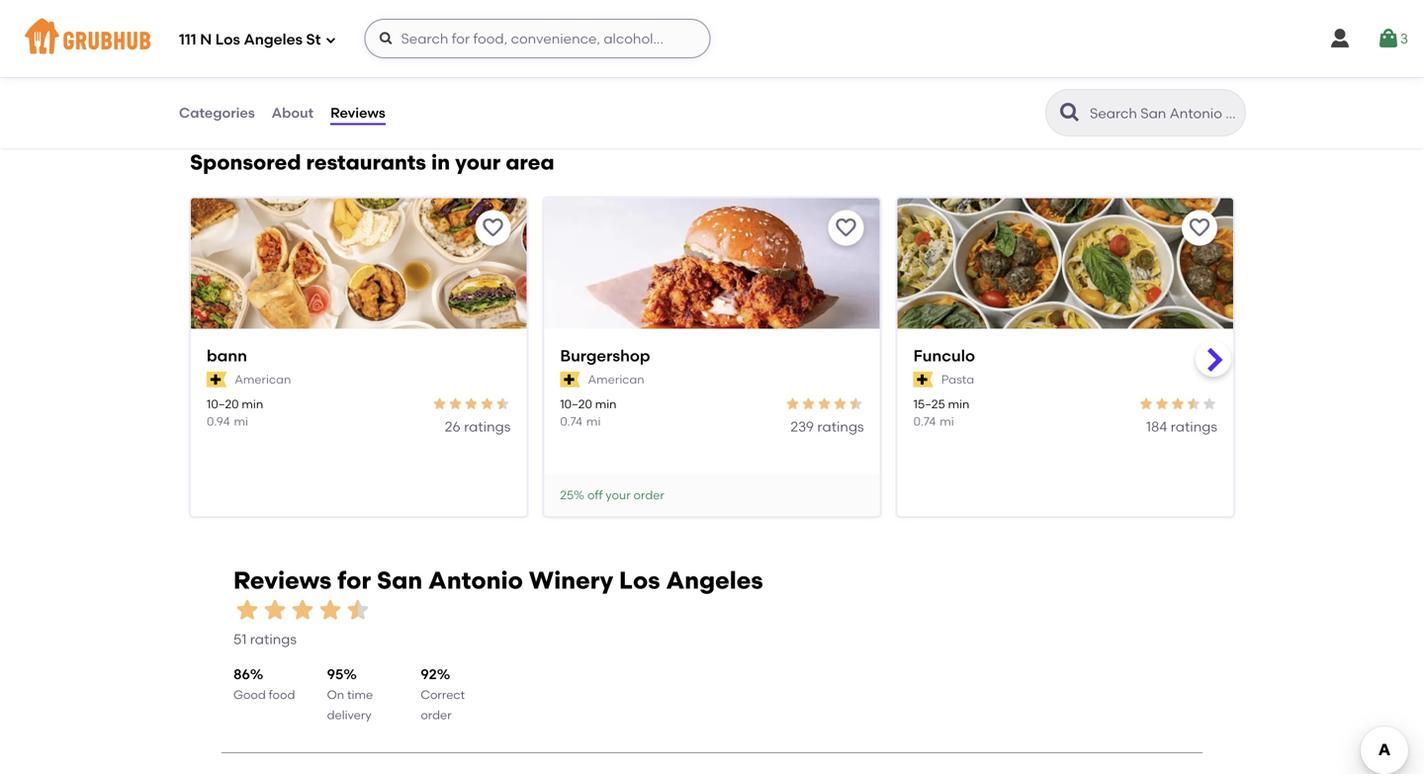 Task type: vqa. For each thing, say whether or not it's contained in the screenshot.
$26.00 related to SEASONED ALMOND PÂTÉ · AVOCADO · TOMATO · FRESH VEGGIES · CHIPOTLE DRESSING · SUN-DRIED TOMATO COCONUT WRAP
no



Task type: describe. For each thing, give the bounding box(es) containing it.
min for funculo
[[948, 397, 970, 412]]

in
[[431, 150, 450, 175]]

search icon image
[[1058, 101, 1082, 125]]

bann link
[[207, 345, 511, 367]]

1 horizontal spatial order
[[633, 488, 664, 502]]

1 horizontal spatial los
[[619, 566, 660, 595]]

restaurants
[[306, 150, 426, 175]]

95 on time delivery
[[327, 666, 373, 722]]

1 horizontal spatial svg image
[[1328, 27, 1352, 50]]

92
[[421, 666, 437, 683]]

239
[[791, 418, 814, 435]]

111
[[179, 31, 196, 49]]

10–20 for burgershop
[[560, 397, 592, 412]]

correct
[[421, 688, 465, 702]]

food
[[269, 688, 295, 702]]

save this restaurant image for bann
[[481, 216, 505, 240]]

reviews for reviews for san antonio winery los angeles
[[233, 566, 332, 595]]

51
[[233, 631, 247, 648]]

184 ratings
[[1146, 418, 1217, 435]]

26 ratings
[[445, 418, 511, 435]]

funculo link
[[913, 345, 1217, 367]]

categories button
[[178, 77, 256, 148]]

86
[[233, 666, 250, 683]]

0.74 for burgershop
[[560, 414, 582, 429]]

0 horizontal spatial svg image
[[325, 34, 337, 46]]

angeles inside main navigation navigation
[[244, 31, 303, 49]]

111 n los angeles st
[[179, 31, 321, 49]]

15–25 min 0.74 mi
[[913, 397, 970, 429]]

25%
[[560, 488, 585, 502]]

subscription pass image for bann
[[207, 372, 227, 388]]

95
[[327, 666, 343, 683]]

about
[[272, 104, 314, 121]]

reviews for reviews
[[330, 104, 385, 121]]

area
[[506, 150, 554, 175]]

american for burgershop
[[588, 372, 644, 386]]

save this restaurant image
[[1188, 216, 1211, 240]]

winery
[[529, 566, 613, 595]]

0.94
[[207, 414, 230, 429]]

min for burgershop
[[595, 397, 617, 412]]

burgershop link
[[560, 345, 864, 367]]

on
[[327, 688, 344, 702]]

good
[[233, 688, 266, 702]]

26
[[445, 418, 461, 435]]

save this restaurant button for bann
[[475, 210, 511, 246]]

ratings for burgershop
[[817, 418, 864, 435]]

antonio
[[428, 566, 523, 595]]

order inside 92 correct order
[[421, 708, 452, 722]]

burgershop logo image
[[544, 198, 880, 364]]

10–20 min 0.74 mi
[[560, 397, 617, 429]]

san
[[377, 566, 422, 595]]

for
[[337, 566, 371, 595]]

main navigation navigation
[[0, 0, 1424, 77]]



Task type: locate. For each thing, give the bounding box(es) containing it.
1 horizontal spatial your
[[606, 488, 631, 502]]

mi
[[234, 414, 248, 429], [586, 414, 601, 429], [940, 414, 954, 429]]

ratings right 184
[[1171, 418, 1217, 435]]

mi down 15–25
[[940, 414, 954, 429]]

3 save this restaurant button from the left
[[1182, 210, 1217, 246]]

sponsored restaurants in your area
[[190, 150, 554, 175]]

0 horizontal spatial save this restaurant button
[[475, 210, 511, 246]]

1 vertical spatial angeles
[[666, 566, 763, 595]]

american
[[235, 372, 291, 386], [588, 372, 644, 386]]

sponsored
[[190, 150, 301, 175]]

2 save this restaurant button from the left
[[828, 210, 864, 246]]

ratings
[[464, 418, 511, 435], [817, 418, 864, 435], [1171, 418, 1217, 435], [250, 631, 297, 648]]

1 save this restaurant image from the left
[[481, 216, 505, 240]]

about button
[[271, 77, 315, 148]]

2 horizontal spatial save this restaurant button
[[1182, 210, 1217, 246]]

your
[[455, 150, 501, 175], [606, 488, 631, 502]]

pasta
[[941, 372, 974, 386]]

1 american from the left
[[235, 372, 291, 386]]

10–20 up 0.94 at left bottom
[[207, 397, 239, 412]]

your right off
[[606, 488, 631, 502]]

ratings right 239
[[817, 418, 864, 435]]

1 horizontal spatial subscription pass image
[[913, 372, 933, 388]]

25% off your order
[[560, 488, 664, 502]]

0.74 inside 10–20 min 0.74 mi
[[560, 414, 582, 429]]

mi for funculo
[[940, 414, 954, 429]]

1 subscription pass image from the left
[[207, 372, 227, 388]]

subscription pass image up 15–25
[[913, 372, 933, 388]]

subscription pass image down bann
[[207, 372, 227, 388]]

mi inside 15–25 min 0.74 mi
[[940, 414, 954, 429]]

0.74 for funculo
[[913, 414, 936, 429]]

time
[[347, 688, 373, 702]]

save this restaurant image for burgershop
[[834, 216, 858, 240]]

2 horizontal spatial mi
[[940, 414, 954, 429]]

star icon image
[[432, 396, 447, 412], [447, 396, 463, 412], [463, 396, 479, 412], [479, 396, 495, 412], [495, 396, 511, 412], [495, 396, 511, 412], [785, 396, 801, 412], [801, 396, 817, 412], [817, 396, 832, 412], [832, 396, 848, 412], [848, 396, 864, 412], [848, 396, 864, 412], [1138, 396, 1154, 412], [1154, 396, 1170, 412], [1170, 396, 1186, 412], [1186, 396, 1202, 412], [1186, 396, 1202, 412], [1202, 396, 1217, 412], [233, 596, 261, 624], [261, 596, 289, 624], [289, 596, 316, 624], [316, 596, 344, 624], [344, 596, 372, 624], [344, 596, 372, 624]]

15–25
[[913, 397, 945, 412]]

10–20
[[207, 397, 239, 412], [560, 397, 592, 412]]

1 10–20 from the left
[[207, 397, 239, 412]]

1 horizontal spatial mi
[[586, 414, 601, 429]]

0.74 down subscription pass icon
[[560, 414, 582, 429]]

2 mi from the left
[[586, 414, 601, 429]]

0 horizontal spatial order
[[421, 708, 452, 722]]

10–20 min 0.94 mi
[[207, 397, 263, 429]]

0 horizontal spatial svg image
[[378, 31, 394, 46]]

1 vertical spatial los
[[619, 566, 660, 595]]

svg image
[[1328, 27, 1352, 50], [325, 34, 337, 46]]

ratings for bann
[[464, 418, 511, 435]]

mi for burgershop
[[586, 414, 601, 429]]

0 horizontal spatial american
[[235, 372, 291, 386]]

delivery
[[327, 708, 372, 722]]

min inside 10–20 min 0.74 mi
[[595, 397, 617, 412]]

Search for food, convenience, alcohol... search field
[[364, 19, 711, 58]]

1 min from the left
[[242, 397, 263, 412]]

save this restaurant button for funculo
[[1182, 210, 1217, 246]]

svg image right st
[[325, 34, 337, 46]]

1 horizontal spatial american
[[588, 372, 644, 386]]

mi for bann
[[234, 414, 248, 429]]

Search San Antonio Winery Los Angeles search field
[[1088, 104, 1239, 123]]

off
[[587, 488, 603, 502]]

ratings right 51
[[250, 631, 297, 648]]

2 min from the left
[[595, 397, 617, 412]]

svg image inside the '3' button
[[1377, 27, 1400, 50]]

angeles
[[244, 31, 303, 49], [666, 566, 763, 595]]

st
[[306, 31, 321, 49]]

categories
[[179, 104, 255, 121]]

reviews for san antonio winery los angeles
[[233, 566, 763, 595]]

0 horizontal spatial 10–20
[[207, 397, 239, 412]]

0 vertical spatial los
[[215, 31, 240, 49]]

los right the winery
[[619, 566, 660, 595]]

3 mi from the left
[[940, 414, 954, 429]]

0 horizontal spatial los
[[215, 31, 240, 49]]

239 ratings
[[791, 418, 864, 435]]

reviews button
[[329, 77, 386, 148]]

0 horizontal spatial min
[[242, 397, 263, 412]]

3 button
[[1377, 21, 1408, 56]]

1 vertical spatial reviews
[[233, 566, 332, 595]]

min inside the 10–20 min 0.94 mi
[[242, 397, 263, 412]]

american down bann
[[235, 372, 291, 386]]

min inside 15–25 min 0.74 mi
[[948, 397, 970, 412]]

mi right 0.94 at left bottom
[[234, 414, 248, 429]]

n
[[200, 31, 212, 49]]

reviews up the 51 ratings
[[233, 566, 332, 595]]

save this restaurant image
[[481, 216, 505, 240], [834, 216, 858, 240]]

0 horizontal spatial your
[[455, 150, 501, 175]]

2 subscription pass image from the left
[[913, 372, 933, 388]]

10–20 down subscription pass icon
[[560, 397, 592, 412]]

0 horizontal spatial subscription pass image
[[207, 372, 227, 388]]

0 horizontal spatial angeles
[[244, 31, 303, 49]]

funculo logo image
[[898, 198, 1233, 364]]

1 horizontal spatial save this restaurant button
[[828, 210, 864, 246]]

save this restaurant button
[[475, 210, 511, 246], [828, 210, 864, 246], [1182, 210, 1217, 246]]

1 vertical spatial order
[[421, 708, 452, 722]]

mi down burgershop at the top of the page
[[586, 414, 601, 429]]

0 horizontal spatial mi
[[234, 414, 248, 429]]

0 vertical spatial order
[[633, 488, 664, 502]]

0.74 inside 15–25 min 0.74 mi
[[913, 414, 936, 429]]

2 american from the left
[[588, 372, 644, 386]]

0 vertical spatial your
[[455, 150, 501, 175]]

2 10–20 from the left
[[560, 397, 592, 412]]

reviews inside button
[[330, 104, 385, 121]]

svg image left the '3' button
[[1328, 27, 1352, 50]]

ratings right 26
[[464, 418, 511, 435]]

1 horizontal spatial svg image
[[1377, 27, 1400, 50]]

184
[[1146, 418, 1167, 435]]

1 save this restaurant button from the left
[[475, 210, 511, 246]]

burgershop
[[560, 346, 650, 366]]

0 vertical spatial angeles
[[244, 31, 303, 49]]

3
[[1400, 30, 1408, 47]]

order right off
[[633, 488, 664, 502]]

los right n
[[215, 31, 240, 49]]

reviews
[[330, 104, 385, 121], [233, 566, 332, 595]]

bann
[[207, 346, 247, 366]]

10–20 inside 10–20 min 0.74 mi
[[560, 397, 592, 412]]

0 horizontal spatial save this restaurant image
[[481, 216, 505, 240]]

save this restaurant button for burgershop
[[828, 210, 864, 246]]

min down bann
[[242, 397, 263, 412]]

0.74
[[560, 414, 582, 429], [913, 414, 936, 429]]

mi inside the 10–20 min 0.94 mi
[[234, 414, 248, 429]]

ratings for funculo
[[1171, 418, 1217, 435]]

0 vertical spatial reviews
[[330, 104, 385, 121]]

1 0.74 from the left
[[560, 414, 582, 429]]

funculo
[[913, 346, 975, 366]]

subscription pass image for funculo
[[913, 372, 933, 388]]

min for bann
[[242, 397, 263, 412]]

0.74 down 15–25
[[913, 414, 936, 429]]

american for bann
[[235, 372, 291, 386]]

order
[[633, 488, 664, 502], [421, 708, 452, 722]]

los inside main navigation navigation
[[215, 31, 240, 49]]

1 horizontal spatial min
[[595, 397, 617, 412]]

2 0.74 from the left
[[913, 414, 936, 429]]

86 good food
[[233, 666, 295, 702]]

0 horizontal spatial 0.74
[[560, 414, 582, 429]]

mi inside 10–20 min 0.74 mi
[[586, 414, 601, 429]]

order down correct
[[421, 708, 452, 722]]

bann logo image
[[191, 198, 526, 364]]

1 horizontal spatial 10–20
[[560, 397, 592, 412]]

svg image
[[1377, 27, 1400, 50], [378, 31, 394, 46]]

1 horizontal spatial angeles
[[666, 566, 763, 595]]

1 horizontal spatial 0.74
[[913, 414, 936, 429]]

2 save this restaurant image from the left
[[834, 216, 858, 240]]

10–20 inside the 10–20 min 0.94 mi
[[207, 397, 239, 412]]

reviews up restaurants
[[330, 104, 385, 121]]

los
[[215, 31, 240, 49], [619, 566, 660, 595]]

2 horizontal spatial min
[[948, 397, 970, 412]]

subscription pass image
[[207, 372, 227, 388], [913, 372, 933, 388]]

10–20 for bann
[[207, 397, 239, 412]]

min down burgershop at the top of the page
[[595, 397, 617, 412]]

1 vertical spatial your
[[606, 488, 631, 502]]

3 min from the left
[[948, 397, 970, 412]]

1 mi from the left
[[234, 414, 248, 429]]

92 correct order
[[421, 666, 465, 722]]

your right in
[[455, 150, 501, 175]]

subscription pass image
[[560, 372, 580, 388]]

american down burgershop at the top of the page
[[588, 372, 644, 386]]

min
[[242, 397, 263, 412], [595, 397, 617, 412], [948, 397, 970, 412]]

51 ratings
[[233, 631, 297, 648]]

1 horizontal spatial save this restaurant image
[[834, 216, 858, 240]]

min down the pasta
[[948, 397, 970, 412]]



